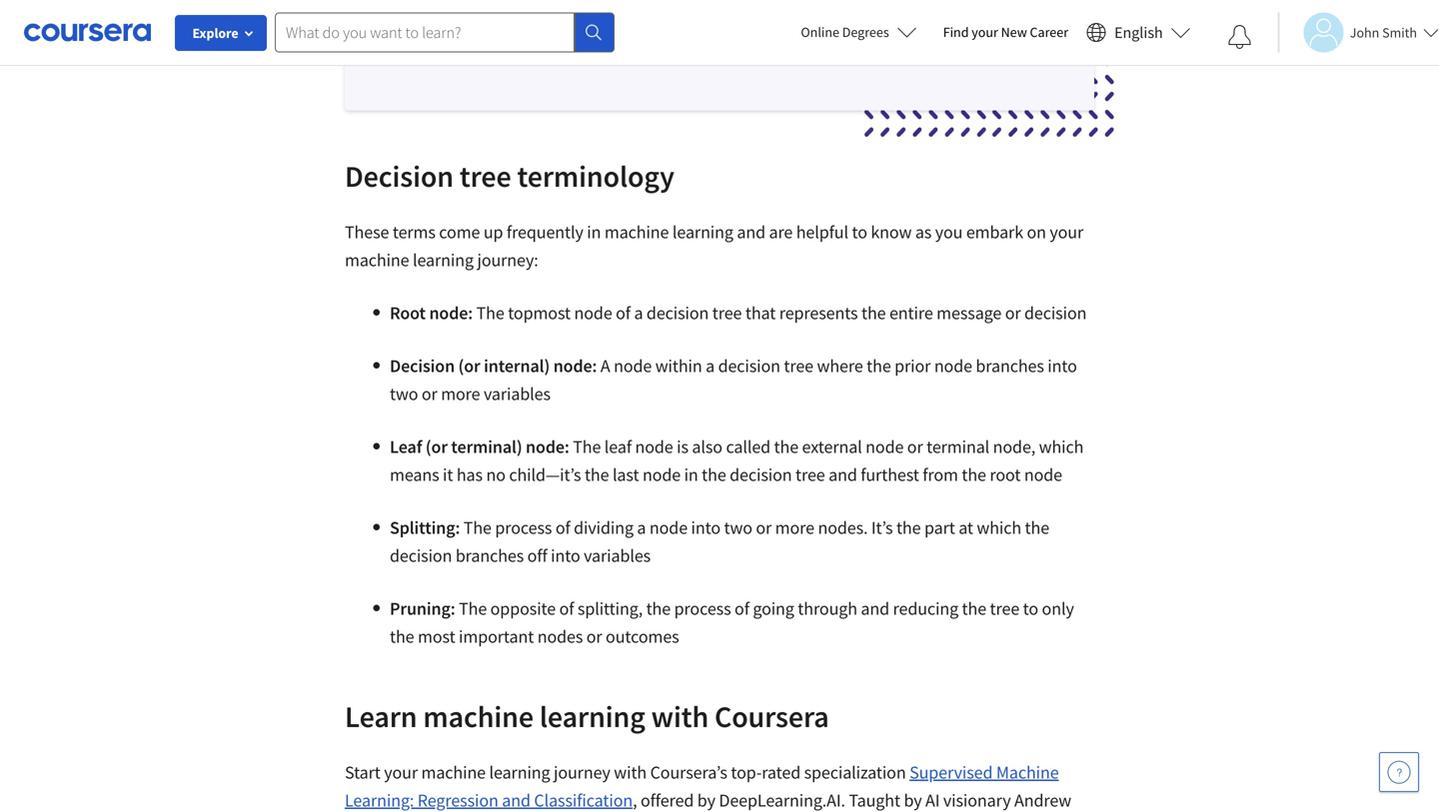 Task type: locate. For each thing, give the bounding box(es) containing it.
tree down external on the right
[[796, 464, 825, 486]]

node: right root
[[429, 302, 473, 324]]

0 vertical spatial •
[[409, 2, 415, 27]]

andrew
[[1015, 790, 1072, 812]]

1 vertical spatial in
[[587, 221, 601, 243]]

in left r
[[725, 40, 741, 65]]

process up outcomes
[[674, 598, 731, 620]]

• left xg-
[[409, 2, 415, 27]]

find your new career link
[[933, 20, 1079, 45]]

the for opposite
[[459, 598, 487, 620]]

also
[[692, 436, 723, 458]]

1 vertical spatial with
[[614, 762, 647, 784]]

1 vertical spatial node:
[[553, 355, 597, 377]]

2 by from the left
[[904, 790, 922, 812]]

supervised machine learning: regression and classification link
[[345, 762, 1059, 812]]

1 horizontal spatial in
[[684, 464, 698, 486]]

the down has
[[464, 517, 492, 539]]

node: left a
[[553, 355, 597, 377]]

deeplearning.ai.
[[719, 790, 846, 812]]

more down decision (or internal) node: at the left of page
[[441, 383, 480, 405]]

to left only
[[1023, 598, 1039, 620]]

or inside a node within a decision tree where the prior node branches into two or more variables
[[422, 383, 438, 405]]

pruning:
[[390, 598, 459, 620]]

decision down 'boost'
[[419, 40, 489, 65]]

1 vertical spatial which
[[977, 517, 1022, 539]]

101:
[[498, 2, 533, 27]]

1 vertical spatial process
[[674, 598, 731, 620]]

a right topmost
[[634, 302, 643, 324]]

to
[[852, 221, 868, 243], [1023, 598, 1039, 620]]

called
[[726, 436, 771, 458]]

explore
[[192, 24, 238, 42]]

the inside the opposite of splitting, the process of going through and reducing the tree to only the most important nodes or outcomes
[[459, 598, 487, 620]]

embark
[[966, 221, 1024, 243]]

branches down message
[[976, 355, 1044, 377]]

0 horizontal spatial your
[[384, 762, 418, 784]]

machine down terminology
[[605, 221, 669, 243]]

2 horizontal spatial into
[[1048, 355, 1077, 377]]

1 vertical spatial (or
[[426, 436, 448, 458]]

john smith
[[1350, 23, 1417, 41]]

or
[[1005, 302, 1021, 324], [422, 383, 438, 405], [907, 436, 923, 458], [756, 517, 772, 539], [587, 626, 602, 648]]

0 horizontal spatial into
[[551, 545, 580, 567]]

of right topmost
[[616, 302, 631, 324]]

your
[[972, 23, 998, 41], [1050, 221, 1084, 243], [384, 762, 418, 784]]

come
[[439, 221, 480, 243]]

and right through
[[861, 598, 890, 620]]

node
[[574, 302, 612, 324], [614, 355, 652, 377], [934, 355, 973, 377], [635, 436, 673, 458], [866, 436, 904, 458], [643, 464, 681, 486], [1024, 464, 1063, 486], [650, 517, 688, 539]]

by left "ai"
[[904, 790, 922, 812]]

•
[[409, 2, 415, 27], [409, 40, 415, 65]]

1 horizontal spatial variables
[[584, 545, 651, 567]]

2 vertical spatial node:
[[526, 436, 570, 458]]

two up leaf
[[390, 383, 418, 405]]

with up ,
[[614, 762, 647, 784]]

or right message
[[1005, 302, 1021, 324]]

specialization
[[804, 762, 906, 784]]

which right node,
[[1039, 436, 1084, 458]]

journey:
[[477, 249, 538, 271]]

1 by from the left
[[698, 790, 716, 812]]

decision down splitting:
[[390, 545, 452, 567]]

0 horizontal spatial by
[[698, 790, 716, 812]]

the
[[476, 302, 505, 324], [573, 436, 601, 458], [464, 517, 492, 539], [459, 598, 487, 620]]

0 horizontal spatial variables
[[484, 383, 551, 405]]

leaf (or terminal) node:
[[390, 436, 573, 458]]

outcomes
[[606, 626, 679, 648]]

1 • from the top
[[409, 2, 415, 27]]

decision down root node: the topmost node of a decision tree that represents the entire message or decision
[[718, 355, 781, 377]]

classifier
[[533, 40, 608, 65]]

two down the leaf node is also called the external node or terminal node, which means it has no child—it's the last node in the decision tree and furthest from the root node
[[724, 517, 753, 539]]

going
[[753, 598, 794, 620]]

0 horizontal spatial to
[[852, 221, 868, 243]]

in inside these terms come up frequently in machine learning and are helpful to know as you embark on your machine learning journey:
[[587, 221, 601, 243]]

0 vertical spatial two
[[390, 383, 418, 405]]

1 horizontal spatial your
[[972, 23, 998, 41]]

a right the within
[[706, 355, 715, 377]]

1 vertical spatial to
[[1023, 598, 1039, 620]]

variables down internal)
[[484, 383, 551, 405]]

your for find your new career
[[972, 23, 998, 41]]

online degrees
[[801, 23, 889, 41]]

the up important
[[459, 598, 487, 620]]

and right regression on the bottom
[[502, 790, 531, 812]]

which inside the process of dividing a node into two or more nodes. it's the part at which the decision branches off into variables
[[977, 517, 1022, 539]]

start your machine learning journey with coursera's top-rated specialization
[[345, 762, 910, 784]]

more inside a node within a decision tree where the prior node branches into two or more variables
[[441, 383, 480, 405]]

degrees
[[842, 23, 889, 41]]

1 vertical spatial decision
[[345, 157, 454, 195]]

by
[[698, 790, 716, 812], [904, 790, 922, 812]]

with up coursera's
[[651, 698, 709, 736]]

a
[[634, 302, 643, 324], [706, 355, 715, 377], [637, 517, 646, 539]]

in right frequently
[[587, 221, 601, 243]]

node right a
[[614, 355, 652, 377]]

you
[[935, 221, 963, 243]]

2 vertical spatial your
[[384, 762, 418, 784]]

the inside the leaf node is also called the external node or terminal node, which means it has no child—it's the last node in the decision tree and furthest from the root node
[[573, 436, 601, 458]]

into
[[1048, 355, 1077, 377], [691, 517, 721, 539], [551, 545, 580, 567]]

node down the is
[[643, 464, 681, 486]]

decision up terms
[[345, 157, 454, 195]]

only
[[1042, 598, 1074, 620]]

2 • from the top
[[409, 40, 415, 65]]

find your new career
[[943, 23, 1069, 41]]

0 vertical spatial into
[[1048, 355, 1077, 377]]

node right topmost
[[574, 302, 612, 324]]

show notifications image
[[1228, 25, 1252, 49]]

(or for decision
[[458, 355, 481, 377]]

of left dividing
[[556, 517, 570, 539]]

node: for decision (or internal) node:
[[553, 355, 597, 377]]

1 horizontal spatial to
[[1023, 598, 1039, 620]]

to left know
[[852, 221, 868, 243]]

by down coursera's
[[698, 790, 716, 812]]

learning:
[[345, 790, 414, 812]]

or up 'furthest'
[[907, 436, 923, 458]]

1 horizontal spatial with
[[651, 698, 709, 736]]

tree inside a node within a decision tree where the prior node branches into two or more variables
[[784, 355, 814, 377]]

1 horizontal spatial more
[[775, 517, 815, 539]]

the right 'at'
[[1025, 517, 1050, 539]]

1 vertical spatial •
[[409, 40, 415, 65]]

1 vertical spatial more
[[775, 517, 815, 539]]

1 horizontal spatial (or
[[458, 355, 481, 377]]

or down splitting,
[[587, 626, 602, 648]]

decision tree terminology
[[345, 157, 675, 195]]

in down the is
[[684, 464, 698, 486]]

tree
[[460, 157, 511, 195], [712, 302, 742, 324], [784, 355, 814, 377], [796, 464, 825, 486], [990, 598, 1020, 620]]

and left are
[[737, 221, 766, 243]]

more inside the process of dividing a node into two or more nodes. it's the part at which the decision branches off into variables
[[775, 517, 815, 539]]

learn
[[345, 698, 417, 736]]

tree left that
[[712, 302, 742, 324]]

0 vertical spatial process
[[495, 517, 552, 539]]

important
[[459, 626, 534, 648]]

the right it's
[[897, 517, 921, 539]]

the left topmost
[[476, 302, 505, 324]]

decision
[[419, 40, 489, 65], [345, 157, 454, 195], [390, 355, 455, 377]]

the left entire
[[862, 302, 886, 324]]

dividing
[[574, 517, 634, 539]]

2 horizontal spatial in
[[725, 40, 741, 65]]

with
[[651, 698, 709, 736], [614, 762, 647, 784]]

most
[[418, 626, 455, 648]]

0 horizontal spatial in
[[587, 221, 601, 243]]

smith
[[1383, 23, 1417, 41]]

splitting,
[[578, 598, 643, 620]]

your right on
[[1050, 221, 1084, 243]]

the down also
[[702, 464, 726, 486]]

your inside find your new career link
[[972, 23, 998, 41]]

the inside the process of dividing a node into two or more nodes. it's the part at which the decision branches off into variables
[[464, 517, 492, 539]]

more left nodes.
[[775, 517, 815, 539]]

terminology
[[517, 157, 675, 195]]

node right dividing
[[650, 517, 688, 539]]

1 horizontal spatial process
[[674, 598, 731, 620]]

1 vertical spatial two
[[724, 517, 753, 539]]

process inside the opposite of splitting, the process of going through and reducing the tree to only the most important nodes or outcomes
[[674, 598, 731, 620]]

online degrees button
[[785, 10, 933, 54]]

which right 'at'
[[977, 517, 1022, 539]]

boost
[[447, 2, 495, 27]]

the opposite of splitting, the process of going through and reducing the tree to only the most important nodes or outcomes
[[390, 598, 1074, 648]]

decision down root
[[390, 355, 455, 377]]

(or for leaf
[[426, 436, 448, 458]]

learning left journey
[[489, 762, 550, 784]]

branches inside the process of dividing a node into two or more nodes. it's the part at which the decision branches off into variables
[[456, 545, 524, 567]]

0 vertical spatial branches
[[976, 355, 1044, 377]]

the right reducing
[[962, 598, 987, 620]]

2 vertical spatial a
[[637, 517, 646, 539]]

process
[[495, 517, 552, 539], [674, 598, 731, 620]]

a right dividing
[[637, 517, 646, 539]]

the left leaf
[[573, 436, 601, 458]]

coursera's
[[650, 762, 728, 784]]

0 horizontal spatial more
[[441, 383, 480, 405]]

1 vertical spatial a
[[706, 355, 715, 377]]

top-
[[731, 762, 762, 784]]

help center image
[[1387, 761, 1411, 785]]

the for leaf
[[573, 436, 601, 458]]

decision (or internal) node:
[[390, 355, 601, 377]]

variables down dividing
[[584, 545, 651, 567]]

0 horizontal spatial which
[[977, 517, 1022, 539]]

your right find
[[972, 23, 998, 41]]

0 vertical spatial variables
[[484, 383, 551, 405]]

branches inside a node within a decision tree where the prior node branches into two or more variables
[[976, 355, 1044, 377]]

node: up child—it's
[[526, 436, 570, 458]]

means
[[390, 464, 439, 486]]

root node: the topmost node of a decision tree that represents the entire message or decision
[[390, 302, 1087, 324]]

1 horizontal spatial which
[[1039, 436, 1084, 458]]

tree left only
[[990, 598, 1020, 620]]

1 vertical spatial branches
[[456, 545, 524, 567]]

the left the most
[[390, 626, 414, 648]]

1 horizontal spatial two
[[724, 517, 753, 539]]

learning
[[673, 221, 734, 243], [413, 249, 474, 271], [540, 698, 646, 736], [489, 762, 550, 784]]

0 vertical spatial to
[[852, 221, 868, 243]]

0 horizontal spatial branches
[[456, 545, 524, 567]]

of
[[616, 302, 631, 324], [556, 517, 570, 539], [559, 598, 574, 620], [735, 598, 750, 620]]

terminal)
[[451, 436, 522, 458]]

1 horizontal spatial by
[[904, 790, 922, 812]]

1 vertical spatial your
[[1050, 221, 1084, 243]]

tree
[[493, 40, 529, 65]]

1 horizontal spatial branches
[[976, 355, 1044, 377]]

or inside the process of dividing a node into two or more nodes. it's the part at which the decision branches off into variables
[[756, 517, 772, 539]]

internal)
[[484, 355, 550, 377]]

variables
[[484, 383, 551, 405], [584, 545, 651, 567]]

coursera
[[715, 698, 829, 736]]

two inside a node within a decision tree where the prior node branches into two or more variables
[[390, 383, 418, 405]]

or down the leaf node is also called the external node or terminal node, which means it has no child—it's the last node in the decision tree and furthest from the root node
[[756, 517, 772, 539]]

the left prior
[[867, 355, 891, 377]]

1 vertical spatial variables
[[584, 545, 651, 567]]

(or up it
[[426, 436, 448, 458]]

and down external on the right
[[829, 464, 857, 486]]

furthest
[[861, 464, 919, 486]]

0 horizontal spatial two
[[390, 383, 418, 405]]

0 vertical spatial your
[[972, 23, 998, 41]]

0 vertical spatial more
[[441, 383, 480, 405]]

0 vertical spatial (or
[[458, 355, 481, 377]]

• left tree
[[409, 40, 415, 65]]

1 vertical spatial into
[[691, 517, 721, 539]]

frequently
[[507, 221, 584, 243]]

None search field
[[275, 12, 615, 52]]

branches left off
[[456, 545, 524, 567]]

tree left where
[[784, 355, 814, 377]]

machine
[[997, 762, 1059, 784]]

0 horizontal spatial (or
[[426, 436, 448, 458]]

2 vertical spatial in
[[684, 464, 698, 486]]

(or left internal)
[[458, 355, 481, 377]]

process up off
[[495, 517, 552, 539]]

0 vertical spatial which
[[1039, 436, 1084, 458]]

decision up the within
[[647, 302, 709, 324]]

english
[[1115, 22, 1163, 42]]

2 vertical spatial decision
[[390, 355, 455, 377]]

decision down called at bottom right
[[730, 464, 792, 486]]

2 horizontal spatial your
[[1050, 221, 1084, 243]]

and inside supervised machine learning: regression and classification
[[502, 790, 531, 812]]

your up learning:
[[384, 762, 418, 784]]

external
[[802, 436, 862, 458]]

0 horizontal spatial process
[[495, 517, 552, 539]]

to inside the opposite of splitting, the process of going through and reducing the tree to only the most important nodes or outcomes
[[1023, 598, 1039, 620]]

or up leaf
[[422, 383, 438, 405]]

0 horizontal spatial with
[[614, 762, 647, 784]]



Task type: vqa. For each thing, say whether or not it's contained in the screenshot.
Find
yes



Task type: describe. For each thing, give the bounding box(es) containing it.
variables inside the process of dividing a node into two or more nodes. it's the part at which the decision branches off into variables
[[584, 545, 651, 567]]

supervised machine learning: regression and classification
[[345, 762, 1059, 812]]

nodes.
[[818, 517, 868, 539]]

learning left are
[[673, 221, 734, 243]]

the left 'root'
[[962, 464, 987, 486]]

which inside the leaf node is also called the external node or terminal node, which means it has no child—it's the last node in the decision tree and furthest from the root node
[[1039, 436, 1084, 458]]

,
[[633, 790, 637, 812]]

xg-
[[419, 2, 447, 27]]

these
[[345, 221, 389, 243]]

opposite
[[490, 598, 556, 620]]

r
[[745, 40, 756, 65]]

machine up regression on the bottom
[[421, 762, 486, 784]]

or inside the opposite of splitting, the process of going through and reducing the tree to only the most important nodes or outcomes
[[587, 626, 602, 648]]

• for • xg-boost 101: used cars price prediction
[[409, 2, 415, 27]]

as
[[915, 221, 932, 243]]

of inside the process of dividing a node into two or more nodes. it's the part at which the decision branches off into variables
[[556, 517, 570, 539]]

explore button
[[175, 15, 267, 51]]

learn machine learning with coursera
[[345, 698, 829, 736]]

your for start your machine learning journey with coursera's top-rated specialization
[[384, 762, 418, 784]]

node right 'root'
[[1024, 464, 1063, 486]]

a
[[601, 355, 610, 377]]

in inside the leaf node is also called the external node or terminal node, which means it has no child—it's the last node in the decision tree and furthest from the root node
[[684, 464, 698, 486]]

decision inside the leaf node is also called the external node or terminal node, which means it has no child—it's the last node in the decision tree and furthest from the root node
[[730, 464, 792, 486]]

a node within a decision tree where the prior node branches into two or more variables
[[390, 355, 1077, 405]]

price
[[623, 2, 664, 27]]

the leaf node is also called the external node or terminal node, which means it has no child—it's the last node in the decision tree and furthest from the root node
[[390, 436, 1084, 486]]

helpful
[[796, 221, 849, 243]]

at
[[959, 517, 974, 539]]

where
[[817, 355, 863, 377]]

learning up journey
[[540, 698, 646, 736]]

of left going on the bottom right
[[735, 598, 750, 620]]

a inside a node within a decision tree where the prior node branches into two or more variables
[[706, 355, 715, 377]]

a inside the process of dividing a node into two or more nodes. it's the part at which the decision branches off into variables
[[637, 517, 646, 539]]

through
[[798, 598, 858, 620]]

machine down these
[[345, 249, 409, 271]]

john
[[1350, 23, 1380, 41]]

are
[[769, 221, 793, 243]]

splitting:
[[390, 517, 464, 539]]

it
[[443, 464, 453, 486]]

node left the is
[[635, 436, 673, 458]]

node up 'furthest'
[[866, 436, 904, 458]]

machine down important
[[423, 698, 534, 736]]

the process of dividing a node into two or more nodes. it's the part at which the decision branches off into variables
[[390, 517, 1050, 567]]

part
[[925, 517, 955, 539]]

prediction
[[668, 2, 753, 27]]

tree inside the leaf node is also called the external node or terminal node, which means it has no child—it's the last node in the decision tree and furthest from the root node
[[796, 464, 825, 486]]

• for • decision tree classifier for beginners in r
[[409, 40, 415, 65]]

cars
[[582, 2, 619, 27]]

decision inside the process of dividing a node into two or more nodes. it's the part at which the decision branches off into variables
[[390, 545, 452, 567]]

or inside the leaf node is also called the external node or terminal node, which means it has no child—it's the last node in the decision tree and furthest from the root node
[[907, 436, 923, 458]]

xg-boost 101: used cars price prediction link
[[419, 2, 753, 27]]

has
[[457, 464, 483, 486]]

online
[[801, 23, 840, 41]]

reducing
[[893, 598, 959, 620]]

prior
[[895, 355, 931, 377]]

within
[[655, 355, 702, 377]]

from
[[923, 464, 959, 486]]

it's
[[872, 517, 893, 539]]

• xg-boost 101: used cars price prediction
[[409, 2, 753, 27]]

, offered by deeplearning.ai. taught by ai visionary andrew
[[345, 790, 1087, 813]]

and inside these terms come up frequently in machine learning and are helpful to know as you embark on your machine learning journey:
[[737, 221, 766, 243]]

new
[[1001, 23, 1027, 41]]

classification
[[534, 790, 633, 812]]

node: for leaf (or terminal) node:
[[526, 436, 570, 458]]

english button
[[1079, 0, 1199, 65]]

topmost
[[508, 302, 571, 324]]

0 vertical spatial node:
[[429, 302, 473, 324]]

visionary
[[944, 790, 1011, 812]]

0 vertical spatial decision
[[419, 40, 489, 65]]

ai
[[926, 790, 940, 812]]

the up outcomes
[[646, 598, 671, 620]]

the left last
[[585, 464, 609, 486]]

and inside the leaf node is also called the external node or terminal node, which means it has no child—it's the last node in the decision tree and furthest from the root node
[[829, 464, 857, 486]]

0 vertical spatial with
[[651, 698, 709, 736]]

node inside the process of dividing a node into two or more nodes. it's the part at which the decision branches off into variables
[[650, 517, 688, 539]]

child—it's
[[509, 464, 581, 486]]

off
[[527, 545, 547, 567]]

is
[[677, 436, 689, 458]]

tree up up on the top left
[[460, 157, 511, 195]]

taught
[[849, 790, 901, 812]]

used
[[537, 2, 579, 27]]

process inside the process of dividing a node into two or more nodes. it's the part at which the decision branches off into variables
[[495, 517, 552, 539]]

decision inside a node within a decision tree where the prior node branches into two or more variables
[[718, 355, 781, 377]]

decision for tree
[[345, 157, 454, 195]]

rated
[[762, 762, 801, 784]]

regression
[[418, 790, 499, 812]]

entire
[[890, 302, 933, 324]]

beginners
[[639, 40, 721, 65]]

0 vertical spatial in
[[725, 40, 741, 65]]

node right prior
[[934, 355, 973, 377]]

leaf
[[390, 436, 422, 458]]

last
[[613, 464, 639, 486]]

2 vertical spatial into
[[551, 545, 580, 567]]

decision tree classifier for beginners in r link
[[419, 40, 756, 65]]

represents
[[779, 302, 858, 324]]

into inside a node within a decision tree where the prior node branches into two or more variables
[[1048, 355, 1077, 377]]

decision for (or
[[390, 355, 455, 377]]

terms
[[393, 221, 436, 243]]

0 vertical spatial a
[[634, 302, 643, 324]]

and inside the opposite of splitting, the process of going through and reducing the tree to only the most important nodes or outcomes
[[861, 598, 890, 620]]

What do you want to learn? text field
[[275, 12, 575, 52]]

message
[[937, 302, 1002, 324]]

the inside a node within a decision tree where the prior node branches into two or more variables
[[867, 355, 891, 377]]

the right called at bottom right
[[774, 436, 799, 458]]

no
[[486, 464, 506, 486]]

coursera image
[[24, 16, 151, 48]]

decision down on
[[1025, 302, 1087, 324]]

learning down come
[[413, 249, 474, 271]]

root
[[390, 302, 426, 324]]

find
[[943, 23, 969, 41]]

1 horizontal spatial into
[[691, 517, 721, 539]]

for
[[612, 40, 635, 65]]

these terms come up frequently in machine learning and are helpful to know as you embark on your machine learning journey:
[[345, 221, 1084, 271]]

your inside these terms come up frequently in machine learning and are helpful to know as you embark on your machine learning journey:
[[1050, 221, 1084, 243]]

know
[[871, 221, 912, 243]]

to inside these terms come up frequently in machine learning and are helpful to know as you embark on your machine learning journey:
[[852, 221, 868, 243]]

career
[[1030, 23, 1069, 41]]

two inside the process of dividing a node into two or more nodes. it's the part at which the decision branches off into variables
[[724, 517, 753, 539]]

offered
[[641, 790, 694, 812]]

variables inside a node within a decision tree where the prior node branches into two or more variables
[[484, 383, 551, 405]]

the for process
[[464, 517, 492, 539]]

supervised
[[910, 762, 993, 784]]

nodes
[[538, 626, 583, 648]]

terminal
[[927, 436, 990, 458]]

on
[[1027, 221, 1047, 243]]

tree inside the opposite of splitting, the process of going through and reducing the tree to only the most important nodes or outcomes
[[990, 598, 1020, 620]]

leaf
[[605, 436, 632, 458]]

of up nodes
[[559, 598, 574, 620]]

up
[[484, 221, 503, 243]]



